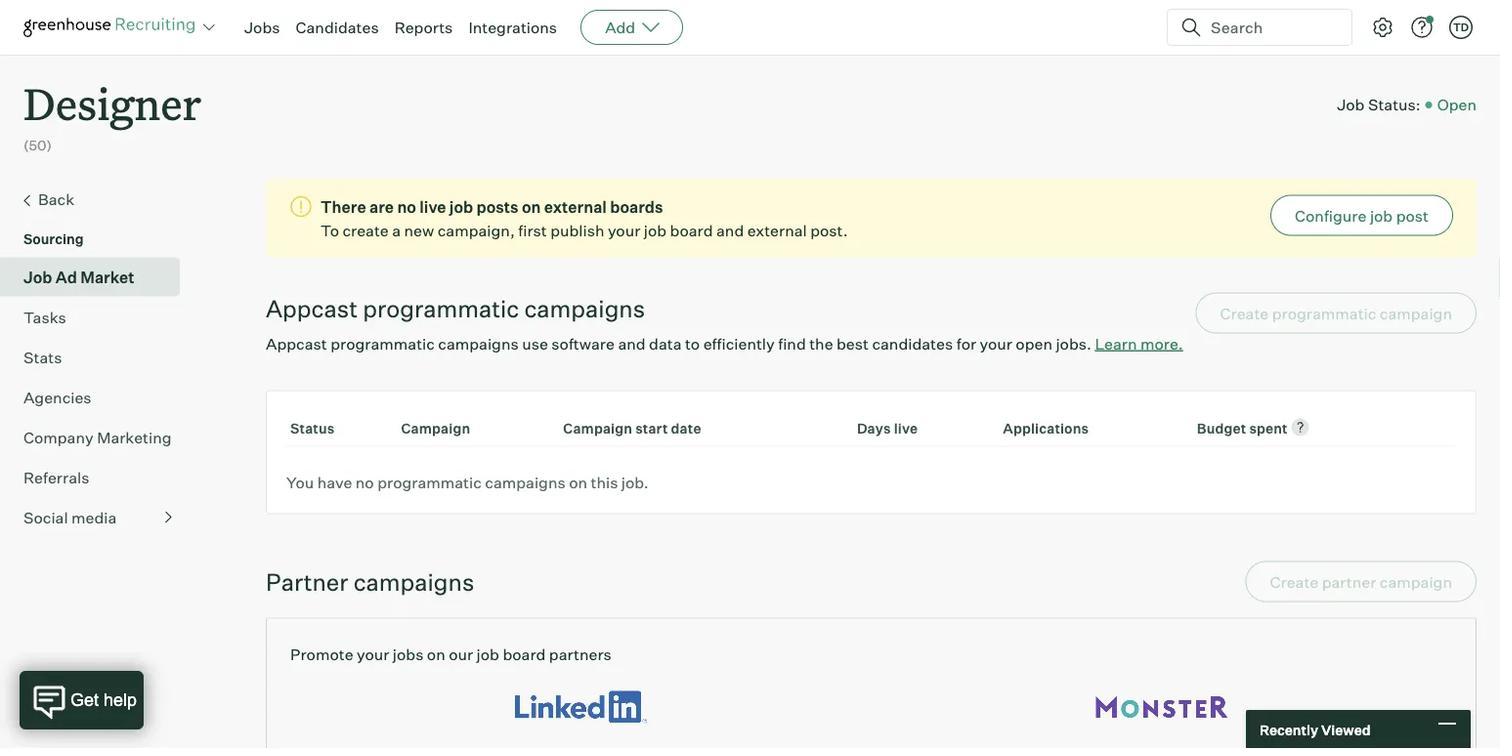 Task type: vqa. For each thing, say whether or not it's contained in the screenshot.
Greenhouse Recruiting image
no



Task type: describe. For each thing, give the bounding box(es) containing it.
campaigns down appcast programmatic campaigns in the top of the page
[[438, 334, 519, 353]]

best
[[837, 334, 869, 353]]

1 vertical spatial and
[[618, 334, 646, 353]]

configure job post
[[1295, 206, 1429, 225]]

job.
[[621, 473, 649, 492]]

partners
[[549, 645, 612, 664]]

to
[[685, 334, 700, 353]]

job inside button
[[1370, 206, 1393, 225]]

open
[[1437, 95, 1477, 114]]

(50)
[[23, 137, 52, 154]]

start
[[635, 420, 668, 437]]

status
[[290, 420, 335, 437]]

viewed
[[1321, 721, 1371, 739]]

campaign for campaign start date
[[563, 420, 632, 437]]

appcast programmatic campaigns
[[266, 294, 645, 323]]

candidates link
[[296, 18, 379, 37]]

tasks link
[[23, 306, 172, 329]]

back link
[[23, 187, 172, 213]]

post.
[[810, 221, 848, 240]]

0 horizontal spatial your
[[357, 645, 389, 664]]

reports
[[394, 18, 453, 37]]

posts
[[476, 197, 519, 217]]

social
[[23, 508, 68, 527]]

campaign,
[[438, 221, 515, 240]]

integrations link
[[468, 18, 557, 37]]

our
[[449, 645, 473, 664]]

budget
[[1197, 420, 1246, 437]]

budget spent
[[1197, 420, 1288, 437]]

switch applications element
[[197, 16, 221, 39]]

job right our
[[477, 645, 499, 664]]

to
[[321, 221, 339, 240]]

configure image
[[1371, 16, 1395, 39]]

configure
[[1295, 206, 1367, 225]]

learn
[[1095, 334, 1137, 353]]

there
[[321, 197, 366, 217]]

configure job post button
[[1271, 195, 1453, 236]]

more.
[[1140, 334, 1183, 353]]

jobs
[[393, 645, 424, 664]]

partner
[[266, 567, 348, 597]]

2 horizontal spatial on
[[569, 473, 587, 492]]

create
[[342, 221, 389, 240]]

appcast for appcast programmatic campaigns
[[266, 294, 358, 323]]

referrals
[[23, 468, 89, 487]]

0 horizontal spatial on
[[427, 645, 445, 664]]

campaign start date
[[563, 420, 701, 437]]

1 vertical spatial live
[[894, 420, 918, 437]]

job ad market
[[23, 267, 134, 287]]

appcast programmatic campaigns use software and data to efficiently find the best candidates for your open jobs. learn more.
[[266, 334, 1183, 353]]

use
[[522, 334, 548, 353]]

post
[[1396, 206, 1429, 225]]

programmatic for appcast programmatic campaigns
[[363, 294, 519, 323]]

job ad market link
[[23, 265, 172, 289]]

jobs link
[[244, 18, 280, 37]]

programmatic for appcast programmatic campaigns use software and data to efficiently find the best candidates for your open jobs. learn more.
[[330, 334, 435, 353]]

days live
[[857, 420, 918, 437]]

media
[[71, 508, 117, 527]]

recently viewed
[[1260, 721, 1371, 739]]

stats link
[[23, 346, 172, 369]]

job for job status:
[[1337, 95, 1365, 114]]

tasks
[[23, 308, 66, 327]]

td
[[1453, 21, 1469, 34]]

referrals link
[[23, 466, 172, 489]]

1 vertical spatial board
[[503, 645, 546, 664]]

open
[[1016, 334, 1052, 353]]

promote
[[290, 645, 353, 664]]

no for live
[[397, 197, 416, 217]]

linkedin - job posting image
[[515, 686, 647, 730]]

this
[[591, 473, 618, 492]]

data
[[649, 334, 682, 353]]

2 vertical spatial programmatic
[[377, 473, 482, 492]]

candidates
[[872, 334, 953, 353]]

1 horizontal spatial external
[[747, 221, 807, 240]]

candidates
[[296, 18, 379, 37]]

there are no live job posts on external boards to create a new campaign, first publish your job board and external post.
[[321, 197, 848, 240]]

a
[[392, 221, 401, 240]]

agencies link
[[23, 386, 172, 409]]

company
[[23, 428, 94, 447]]

back
[[38, 189, 74, 209]]

social media
[[23, 508, 117, 527]]

designer link
[[23, 55, 201, 136]]



Task type: locate. For each thing, give the bounding box(es) containing it.
job down boards
[[644, 221, 667, 240]]

on up first
[[522, 197, 541, 217]]

appcast for appcast programmatic campaigns use software and data to efficiently find the best candidates for your open jobs. learn more.
[[266, 334, 327, 353]]

1 horizontal spatial job
[[1337, 95, 1365, 114]]

0 horizontal spatial campaign
[[401, 420, 470, 437]]

appcast up status
[[266, 334, 327, 353]]

you
[[286, 473, 314, 492]]

and
[[716, 221, 744, 240], [618, 334, 646, 353]]

ad
[[55, 267, 77, 287]]

0 vertical spatial job
[[1337, 95, 1365, 114]]

integrations
[[468, 18, 557, 37]]

no right are
[[397, 197, 416, 217]]

job for job ad market
[[23, 267, 52, 287]]

2 vertical spatial on
[[427, 645, 445, 664]]

applications
[[1003, 420, 1089, 437]]

0 horizontal spatial job
[[23, 267, 52, 287]]

efficiently
[[703, 334, 775, 353]]

on left this
[[569, 473, 587, 492]]

td button
[[1445, 12, 1477, 43]]

jobs.
[[1056, 334, 1092, 353]]

partner campaigns
[[266, 567, 474, 597]]

boards
[[610, 197, 663, 217]]

your left jobs
[[357, 645, 389, 664]]

1 horizontal spatial no
[[397, 197, 416, 217]]

company marketing
[[23, 428, 172, 447]]

0 vertical spatial and
[[716, 221, 744, 240]]

1 campaign from the left
[[401, 420, 470, 437]]

1 vertical spatial your
[[980, 334, 1012, 353]]

1 vertical spatial appcast
[[266, 334, 327, 353]]

campaigns up software
[[524, 294, 645, 323]]

and inside there are no live job posts on external boards to create a new campaign, first publish your job board and external post.
[[716, 221, 744, 240]]

appcast down "to"
[[266, 294, 358, 323]]

0 vertical spatial board
[[670, 221, 713, 240]]

programmatic right have
[[377, 473, 482, 492]]

campaigns left this
[[485, 473, 566, 492]]

external
[[544, 197, 607, 217], [747, 221, 807, 240]]

live inside there are no live job posts on external boards to create a new campaign, first publish your job board and external post.
[[420, 197, 446, 217]]

job left status:
[[1337, 95, 1365, 114]]

your inside there are no live job posts on external boards to create a new campaign, first publish your job board and external post.
[[608, 221, 640, 240]]

your down boards
[[608, 221, 640, 240]]

company marketing link
[[23, 426, 172, 449]]

the
[[809, 334, 833, 353]]

0 horizontal spatial live
[[420, 197, 446, 217]]

appcast
[[266, 294, 358, 323], [266, 334, 327, 353]]

campaign for campaign
[[401, 420, 470, 437]]

1 vertical spatial no
[[356, 473, 374, 492]]

marketing
[[97, 428, 172, 447]]

live up new
[[420, 197, 446, 217]]

board inside there are no live job posts on external boards to create a new campaign, first publish your job board and external post.
[[670, 221, 713, 240]]

reports link
[[394, 18, 453, 37]]

board
[[670, 221, 713, 240], [503, 645, 546, 664]]

1 horizontal spatial live
[[894, 420, 918, 437]]

live right days
[[894, 420, 918, 437]]

job
[[1337, 95, 1365, 114], [23, 267, 52, 287]]

1 appcast from the top
[[266, 294, 358, 323]]

no inside there are no live job posts on external boards to create a new campaign, first publish your job board and external post.
[[397, 197, 416, 217]]

job left ad
[[23, 267, 52, 287]]

you have no programmatic campaigns on this job.
[[286, 473, 649, 492]]

date
[[671, 420, 701, 437]]

campaign
[[401, 420, 470, 437], [563, 420, 632, 437]]

1 horizontal spatial campaign
[[563, 420, 632, 437]]

campaigns
[[524, 294, 645, 323], [438, 334, 519, 353], [485, 473, 566, 492], [353, 567, 474, 597]]

your
[[608, 221, 640, 240], [980, 334, 1012, 353], [357, 645, 389, 664]]

job left post
[[1370, 206, 1393, 225]]

0 vertical spatial your
[[608, 221, 640, 240]]

switch applications image
[[201, 18, 217, 37]]

promote your jobs on our job board partners
[[290, 645, 612, 664]]

add button
[[581, 10, 683, 45]]

0 horizontal spatial external
[[544, 197, 607, 217]]

status:
[[1368, 95, 1421, 114]]

software
[[551, 334, 615, 353]]

no right have
[[356, 473, 374, 492]]

job
[[449, 197, 473, 217], [1370, 206, 1393, 225], [644, 221, 667, 240], [477, 645, 499, 664]]

for
[[956, 334, 976, 353]]

campaigns up jobs
[[353, 567, 474, 597]]

campaign left start
[[563, 420, 632, 437]]

2 vertical spatial your
[[357, 645, 389, 664]]

are
[[369, 197, 394, 217]]

0 horizontal spatial and
[[618, 334, 646, 353]]

first
[[518, 221, 547, 240]]

new
[[404, 221, 434, 240]]

find
[[778, 334, 806, 353]]

on left our
[[427, 645, 445, 664]]

stats
[[23, 348, 62, 367]]

1 horizontal spatial and
[[716, 221, 744, 240]]

0 vertical spatial external
[[544, 197, 607, 217]]

add
[[605, 18, 635, 37]]

jobs
[[244, 18, 280, 37]]

1 horizontal spatial board
[[670, 221, 713, 240]]

1 horizontal spatial on
[[522, 197, 541, 217]]

job up campaign,
[[449, 197, 473, 217]]

live
[[420, 197, 446, 217], [894, 420, 918, 437]]

sourcing
[[23, 230, 84, 247]]

programmatic down new
[[363, 294, 519, 323]]

monster | united states - standard job ad + 14 days auto refresh image
[[1096, 686, 1228, 730]]

external left post.
[[747, 221, 807, 240]]

publish
[[550, 221, 604, 240]]

0 horizontal spatial board
[[503, 645, 546, 664]]

programmatic
[[363, 294, 519, 323], [330, 334, 435, 353], [377, 473, 482, 492]]

market
[[80, 267, 134, 287]]

2 appcast from the top
[[266, 334, 327, 353]]

no for programmatic
[[356, 473, 374, 492]]

job status:
[[1337, 95, 1421, 114]]

learn more. link
[[1095, 334, 1183, 353]]

designer
[[23, 74, 201, 132]]

2 horizontal spatial your
[[980, 334, 1012, 353]]

social media link
[[23, 506, 172, 529]]

td button
[[1449, 16, 1473, 39]]

0 vertical spatial no
[[397, 197, 416, 217]]

have
[[317, 473, 352, 492]]

programmatic down appcast programmatic campaigns in the top of the page
[[330, 334, 435, 353]]

days
[[857, 420, 891, 437]]

1 vertical spatial on
[[569, 473, 587, 492]]

1 vertical spatial programmatic
[[330, 334, 435, 353]]

0 vertical spatial appcast
[[266, 294, 358, 323]]

1 vertical spatial job
[[23, 267, 52, 287]]

no
[[397, 197, 416, 217], [356, 473, 374, 492]]

spent
[[1249, 420, 1288, 437]]

on inside there are no live job posts on external boards to create a new campaign, first publish your job board and external post.
[[522, 197, 541, 217]]

2 campaign from the left
[[563, 420, 632, 437]]

1 vertical spatial external
[[747, 221, 807, 240]]

0 vertical spatial live
[[420, 197, 446, 217]]

campaign up the you have no programmatic campaigns on this job.
[[401, 420, 470, 437]]

0 vertical spatial programmatic
[[363, 294, 519, 323]]

external up publish
[[544, 197, 607, 217]]

Top navigation search text field
[[1203, 8, 1340, 47]]

recently
[[1260, 721, 1318, 739]]

agencies
[[23, 388, 91, 407]]

1 horizontal spatial your
[[608, 221, 640, 240]]

0 vertical spatial on
[[522, 197, 541, 217]]

your right for
[[980, 334, 1012, 353]]

designer (50)
[[23, 74, 201, 154]]

0 horizontal spatial no
[[356, 473, 374, 492]]



